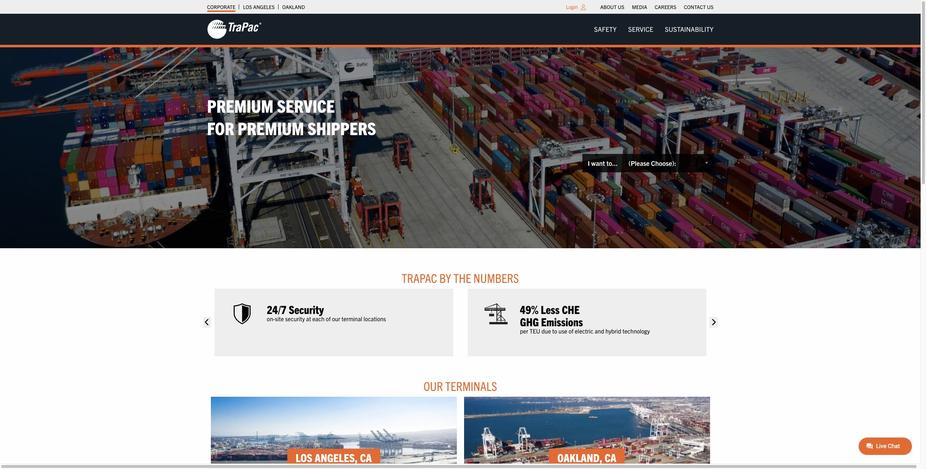 Task type: describe. For each thing, give the bounding box(es) containing it.
1 vertical spatial premium
[[238, 117, 304, 139]]

contact us link
[[684, 2, 714, 12]]

main content containing trapac by the numbers
[[200, 270, 721, 470]]

to
[[553, 328, 558, 335]]

security
[[285, 316, 305, 323]]

i
[[588, 159, 590, 167]]

sustainability
[[665, 25, 714, 33]]

site
[[275, 316, 284, 323]]

each
[[313, 316, 325, 323]]

due
[[542, 328, 551, 335]]

the
[[454, 270, 472, 286]]

los angeles link
[[243, 2, 275, 12]]

login link
[[566, 4, 578, 10]]

ghg
[[520, 315, 539, 329]]

of inside 24/7 security on-site security at each of our terminal locations
[[326, 316, 331, 323]]

corporate
[[207, 4, 236, 10]]

angeles
[[253, 4, 275, 10]]

about
[[601, 4, 617, 10]]

los
[[243, 4, 252, 10]]

for
[[207, 117, 234, 139]]

safety
[[595, 25, 617, 33]]

trapac by the numbers
[[402, 270, 519, 286]]

us for about us
[[618, 4, 625, 10]]

corporate link
[[207, 2, 236, 12]]

shippers
[[308, 117, 376, 139]]

emissions
[[541, 315, 583, 329]]

careers
[[655, 4, 677, 10]]

safety link
[[589, 22, 623, 37]]

service inside the premium service for premium shippers
[[277, 94, 335, 116]]

solid image
[[710, 318, 718, 328]]

our
[[424, 379, 443, 394]]

solid image
[[203, 318, 211, 328]]

service link
[[623, 22, 660, 37]]

sustainability link
[[660, 22, 720, 37]]

menu bar containing safety
[[589, 22, 720, 37]]

media
[[632, 4, 648, 10]]



Task type: locate. For each thing, give the bounding box(es) containing it.
our terminals
[[424, 379, 497, 394]]

terminals
[[446, 379, 497, 394]]

main content
[[200, 270, 721, 470]]

us for contact us
[[708, 4, 714, 10]]

trapac
[[402, 270, 437, 286]]

technology
[[623, 328, 650, 335]]

locations
[[364, 316, 386, 323]]

security
[[289, 303, 324, 317]]

24/7
[[267, 303, 287, 317]]

1 vertical spatial menu bar
[[589, 22, 720, 37]]

careers link
[[655, 2, 677, 12]]

of inside 49% less che ghg emissions per teu due to use of electric and hybrid technology
[[569, 328, 574, 335]]

1 us from the left
[[618, 4, 625, 10]]

us inside "link"
[[618, 4, 625, 10]]

premium service for premium shippers
[[207, 94, 376, 139]]

1 vertical spatial service
[[277, 94, 335, 116]]

our
[[332, 316, 340, 323]]

1 horizontal spatial us
[[708, 4, 714, 10]]

and
[[595, 328, 605, 335]]

by
[[440, 270, 452, 286]]

0 horizontal spatial of
[[326, 316, 331, 323]]

49% less che ghg emissions per teu due to use of electric and hybrid technology
[[520, 303, 650, 335]]

menu bar
[[597, 2, 718, 12], [589, 22, 720, 37]]

about us link
[[601, 2, 625, 12]]

on-
[[267, 316, 275, 323]]

corporate image
[[207, 19, 262, 39]]

24/7 security on-site security at each of our terminal locations
[[267, 303, 386, 323]]

contact
[[684, 4, 706, 10]]

per
[[520, 328, 529, 335]]

at
[[306, 316, 311, 323]]

of right use
[[569, 328, 574, 335]]

oakland link
[[282, 2, 305, 12]]

service inside "link"
[[629, 25, 654, 33]]

1 horizontal spatial service
[[629, 25, 654, 33]]

light image
[[581, 4, 586, 10]]

about us
[[601, 4, 625, 10]]

i want to...
[[588, 159, 618, 167]]

of left our
[[326, 316, 331, 323]]

0 horizontal spatial service
[[277, 94, 335, 116]]

want
[[592, 159, 605, 167]]

contact us
[[684, 4, 714, 10]]

less
[[541, 303, 560, 317]]

1 vertical spatial of
[[569, 328, 574, 335]]

menu bar up the service "link"
[[597, 2, 718, 12]]

numbers
[[474, 270, 519, 286]]

electric
[[575, 328, 594, 335]]

0 horizontal spatial us
[[618, 4, 625, 10]]

hybrid
[[606, 328, 622, 335]]

us right 'about'
[[618, 4, 625, 10]]

terminal
[[342, 316, 362, 323]]

49%
[[520, 303, 539, 317]]

of
[[326, 316, 331, 323], [569, 328, 574, 335]]

los angeles
[[243, 4, 275, 10]]

2 us from the left
[[708, 4, 714, 10]]

0 vertical spatial menu bar
[[597, 2, 718, 12]]

0 vertical spatial of
[[326, 316, 331, 323]]

1 horizontal spatial of
[[569, 328, 574, 335]]

teu
[[530, 328, 541, 335]]

0 vertical spatial premium
[[207, 94, 274, 116]]

0 vertical spatial service
[[629, 25, 654, 33]]

menu bar containing about us
[[597, 2, 718, 12]]

us
[[618, 4, 625, 10], [708, 4, 714, 10]]

premium
[[207, 94, 274, 116], [238, 117, 304, 139]]

us right contact
[[708, 4, 714, 10]]

menu bar down the careers
[[589, 22, 720, 37]]

login
[[566, 4, 578, 10]]

use
[[559, 328, 568, 335]]

che
[[562, 303, 580, 317]]

service
[[629, 25, 654, 33], [277, 94, 335, 116]]

oakland
[[282, 4, 305, 10]]

media link
[[632, 2, 648, 12]]

to...
[[607, 159, 618, 167]]



Task type: vqa. For each thing, say whether or not it's contained in the screenshot.
topmost Service
yes



